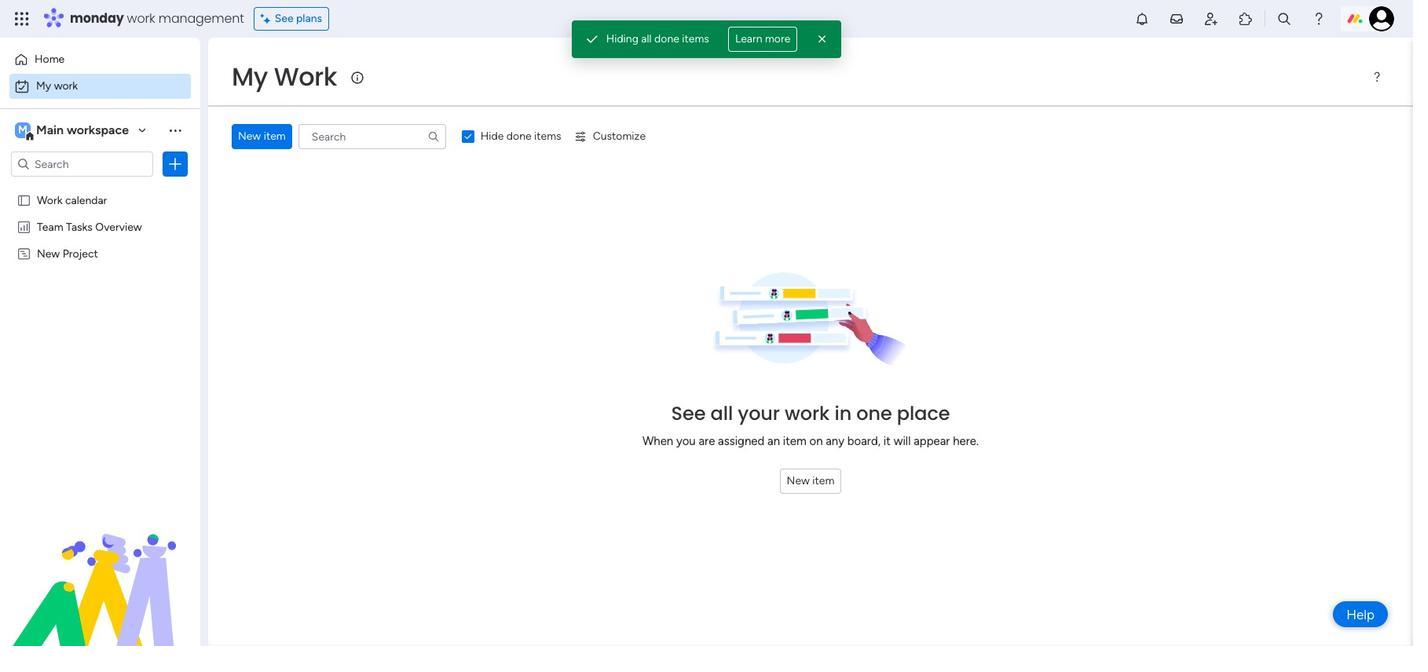 Task type: locate. For each thing, give the bounding box(es) containing it.
work right public board icon
[[37, 193, 62, 207]]

my
[[232, 59, 268, 94], [36, 79, 51, 93]]

work for monday
[[127, 9, 155, 27]]

0 vertical spatial all
[[641, 32, 652, 46]]

2 vertical spatial work
[[785, 400, 830, 426]]

0 horizontal spatial new item button
[[232, 124, 292, 149]]

2 horizontal spatial work
[[785, 400, 830, 426]]

0 horizontal spatial see
[[275, 12, 294, 25]]

new project
[[37, 247, 98, 260]]

help
[[1347, 607, 1375, 623]]

on
[[810, 434, 823, 448]]

new for top new item button
[[238, 130, 261, 143]]

1 horizontal spatial see
[[671, 400, 706, 426]]

done right the hide
[[507, 130, 532, 143]]

item down "my work" at the top left of page
[[264, 130, 286, 143]]

1 horizontal spatial my
[[232, 59, 268, 94]]

list box containing work calendar
[[0, 183, 200, 479]]

my inside my work option
[[36, 79, 51, 93]]

plans
[[296, 12, 322, 25]]

assigned
[[718, 434, 765, 448]]

0 vertical spatial work
[[274, 59, 337, 94]]

home option
[[9, 47, 191, 72]]

1 horizontal spatial items
[[682, 32, 709, 46]]

will
[[894, 434, 911, 448]]

new item
[[238, 130, 286, 143], [787, 475, 835, 488]]

my work option
[[9, 74, 191, 99]]

1 vertical spatial new item button
[[780, 469, 842, 494]]

0 vertical spatial work
[[127, 9, 155, 27]]

item down the on
[[813, 475, 835, 488]]

0 vertical spatial item
[[264, 130, 286, 143]]

management
[[158, 9, 244, 27]]

0 horizontal spatial item
[[264, 130, 286, 143]]

2 vertical spatial new
[[787, 475, 810, 488]]

close image
[[815, 31, 831, 47]]

here.
[[953, 434, 979, 448]]

notifications image
[[1135, 11, 1150, 27]]

work
[[274, 59, 337, 94], [37, 193, 62, 207]]

items
[[682, 32, 709, 46], [534, 130, 561, 143]]

appear
[[914, 434, 950, 448]]

work down home
[[54, 79, 78, 93]]

new item button down the on
[[780, 469, 842, 494]]

1 vertical spatial item
[[783, 434, 807, 448]]

0 vertical spatial see
[[275, 12, 294, 25]]

1 horizontal spatial work
[[127, 9, 155, 27]]

1 horizontal spatial new
[[238, 130, 261, 143]]

list box
[[0, 183, 200, 479]]

you
[[676, 434, 696, 448]]

work inside list box
[[37, 193, 62, 207]]

see up the you
[[671, 400, 706, 426]]

new item button
[[232, 124, 292, 149], [780, 469, 842, 494]]

see left plans
[[275, 12, 294, 25]]

1 vertical spatial work
[[37, 193, 62, 207]]

2 horizontal spatial new
[[787, 475, 810, 488]]

my for my work
[[36, 79, 51, 93]]

home
[[35, 53, 65, 66]]

project
[[63, 247, 98, 260]]

1 horizontal spatial all
[[711, 400, 733, 426]]

items left learn
[[682, 32, 709, 46]]

all
[[641, 32, 652, 46], [711, 400, 733, 426]]

see
[[275, 12, 294, 25], [671, 400, 706, 426]]

place
[[897, 400, 950, 426]]

new down the on
[[787, 475, 810, 488]]

lottie animation element
[[0, 488, 200, 647]]

0 horizontal spatial all
[[641, 32, 652, 46]]

1 horizontal spatial work
[[274, 59, 337, 94]]

see inside see all your work in one place when you are assigned an item on any board, it will appear here.
[[671, 400, 706, 426]]

1 vertical spatial new
[[37, 247, 60, 260]]

all for hiding
[[641, 32, 652, 46]]

monday marketplace image
[[1238, 11, 1254, 27]]

help button
[[1333, 602, 1388, 628]]

welcome to my work feature image image
[[711, 272, 910, 368]]

see plans
[[275, 12, 322, 25]]

an
[[768, 434, 780, 448]]

workspace
[[67, 123, 129, 137]]

work calendar
[[37, 193, 107, 207]]

new item for top new item button
[[238, 130, 286, 143]]

1 horizontal spatial item
[[783, 434, 807, 448]]

0 horizontal spatial work
[[54, 79, 78, 93]]

new
[[238, 130, 261, 143], [37, 247, 60, 260], [787, 475, 810, 488]]

see inside button
[[275, 12, 294, 25]]

1 vertical spatial see
[[671, 400, 706, 426]]

0 horizontal spatial my
[[36, 79, 51, 93]]

option
[[0, 186, 200, 189]]

one
[[857, 400, 892, 426]]

done
[[655, 32, 679, 46], [507, 130, 532, 143]]

all for see
[[711, 400, 733, 426]]

0 horizontal spatial new item
[[238, 130, 286, 143]]

monday
[[70, 9, 124, 27]]

item right an
[[783, 434, 807, 448]]

1 vertical spatial all
[[711, 400, 733, 426]]

when
[[643, 434, 674, 448]]

learn
[[735, 32, 762, 46]]

Search in workspace field
[[33, 155, 131, 173]]

None search field
[[298, 124, 446, 149]]

m
[[18, 123, 27, 137]]

work right monday
[[127, 9, 155, 27]]

0 vertical spatial done
[[655, 32, 679, 46]]

alert
[[572, 20, 842, 58]]

2 horizontal spatial item
[[813, 475, 835, 488]]

0 vertical spatial new item
[[238, 130, 286, 143]]

work down plans
[[274, 59, 337, 94]]

see for all
[[671, 400, 706, 426]]

item
[[264, 130, 286, 143], [783, 434, 807, 448], [813, 475, 835, 488]]

my down home
[[36, 79, 51, 93]]

workspace options image
[[167, 122, 183, 138]]

0 horizontal spatial new
[[37, 247, 60, 260]]

all inside see all your work in one place when you are assigned an item on any board, it will appear here.
[[711, 400, 733, 426]]

new down "my work" at the top left of page
[[238, 130, 261, 143]]

new item down "my work" at the top left of page
[[238, 130, 286, 143]]

1 horizontal spatial done
[[655, 32, 679, 46]]

alert containing hiding all done items
[[572, 20, 842, 58]]

lottie animation image
[[0, 488, 200, 647]]

in
[[835, 400, 852, 426]]

new down team
[[37, 247, 60, 260]]

1 vertical spatial new item
[[787, 475, 835, 488]]

2 vertical spatial item
[[813, 475, 835, 488]]

new item down the on
[[787, 475, 835, 488]]

work up the on
[[785, 400, 830, 426]]

all inside alert
[[641, 32, 652, 46]]

0 horizontal spatial work
[[37, 193, 62, 207]]

items right the hide
[[534, 130, 561, 143]]

work for my
[[54, 79, 78, 93]]

all up are
[[711, 400, 733, 426]]

my for my work
[[232, 59, 268, 94]]

1 vertical spatial done
[[507, 130, 532, 143]]

workspace selection element
[[15, 121, 131, 141]]

done right hiding
[[655, 32, 679, 46]]

1 vertical spatial items
[[534, 130, 561, 143]]

new inside list box
[[37, 247, 60, 260]]

hiding
[[606, 32, 639, 46]]

work
[[127, 9, 155, 27], [54, 79, 78, 93], [785, 400, 830, 426]]

new item button down "my work" at the top left of page
[[232, 124, 292, 149]]

0 horizontal spatial items
[[534, 130, 561, 143]]

1 vertical spatial work
[[54, 79, 78, 93]]

all right hiding
[[641, 32, 652, 46]]

1 horizontal spatial new item
[[787, 475, 835, 488]]

0 vertical spatial new
[[238, 130, 261, 143]]

my down 'see plans' button
[[232, 59, 268, 94]]

see for plans
[[275, 12, 294, 25]]

work inside my work option
[[54, 79, 78, 93]]



Task type: vqa. For each thing, say whether or not it's contained in the screenshot.
WORKSPACE OPTIONS icon
yes



Task type: describe. For each thing, give the bounding box(es) containing it.
main
[[36, 123, 64, 137]]

hide
[[481, 130, 504, 143]]

main workspace
[[36, 123, 129, 137]]

workspace image
[[15, 122, 31, 139]]

0 vertical spatial items
[[682, 32, 709, 46]]

search everything image
[[1277, 11, 1292, 27]]

any
[[826, 434, 845, 448]]

my work
[[232, 59, 337, 94]]

menu image
[[1371, 71, 1384, 83]]

home link
[[9, 47, 191, 72]]

Filter dashboard by text search field
[[298, 124, 446, 149]]

customize button
[[568, 124, 652, 149]]

my work link
[[9, 74, 191, 99]]

see plans button
[[254, 7, 329, 31]]

learn more button
[[728, 27, 798, 52]]

learn more
[[735, 32, 791, 46]]

it
[[884, 434, 891, 448]]

see all your work in one place when you are assigned an item on any board, it will appear here.
[[643, 400, 979, 448]]

item for the rightmost new item button
[[813, 475, 835, 488]]

1 horizontal spatial new item button
[[780, 469, 842, 494]]

tasks
[[66, 220, 93, 233]]

0 vertical spatial new item button
[[232, 124, 292, 149]]

0 horizontal spatial done
[[507, 130, 532, 143]]

update feed image
[[1169, 11, 1185, 27]]

new item for the rightmost new item button
[[787, 475, 835, 488]]

monday work management
[[70, 9, 244, 27]]

board,
[[848, 434, 881, 448]]

more
[[765, 32, 791, 46]]

calendar
[[65, 193, 107, 207]]

jacob simon image
[[1369, 6, 1395, 31]]

team
[[37, 220, 63, 233]]

are
[[699, 434, 715, 448]]

customize
[[593, 130, 646, 143]]

my work
[[36, 79, 78, 93]]

item inside see all your work in one place when you are assigned an item on any board, it will appear here.
[[783, 434, 807, 448]]

overview
[[95, 220, 142, 233]]

invite members image
[[1204, 11, 1219, 27]]

search image
[[427, 130, 440, 143]]

your
[[738, 400, 780, 426]]

options image
[[167, 156, 183, 172]]

public board image
[[16, 192, 31, 207]]

team tasks overview
[[37, 220, 142, 233]]

new for the rightmost new item button
[[787, 475, 810, 488]]

item for top new item button
[[264, 130, 286, 143]]

select product image
[[14, 11, 30, 27]]

done inside alert
[[655, 32, 679, 46]]

public dashboard image
[[16, 219, 31, 234]]

work inside see all your work in one place when you are assigned an item on any board, it will appear here.
[[785, 400, 830, 426]]

hide done items
[[481, 130, 561, 143]]

hiding all done items
[[606, 32, 709, 46]]

help image
[[1311, 11, 1327, 27]]



